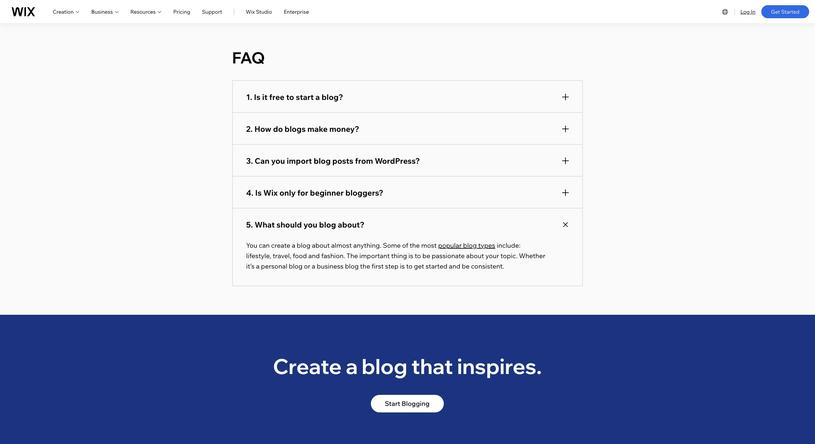 Task type: vqa. For each thing, say whether or not it's contained in the screenshot.
a
yes



Task type: describe. For each thing, give the bounding box(es) containing it.
what
[[255, 220, 275, 229]]

start blogging
[[385, 400, 430, 408]]

4.
[[246, 188, 254, 197]]

2.
[[246, 124, 253, 134]]

money?
[[330, 124, 359, 134]]

4. is wix only for beginner bloggers? list item
[[232, 176, 583, 208]]

create
[[271, 241, 290, 249]]

for
[[298, 188, 308, 197]]

get started
[[771, 8, 800, 15]]

pricing link
[[173, 8, 190, 15]]

in
[[751, 8, 756, 15]]

0 vertical spatial the
[[410, 241, 420, 249]]

blog inside list item
[[314, 156, 331, 166]]

you
[[246, 241, 257, 249]]

it's
[[246, 262, 255, 270]]

the inside the include: lifestyle, travel, food and fashion. the important thing is to be passionate about your topic. whether it's a personal blog or a business blog the first step is to get started and be consistent.
[[360, 262, 370, 270]]

faq
[[232, 48, 265, 67]]

0 vertical spatial about
[[312, 241, 330, 249]]

the
[[347, 251, 358, 260]]

you inside list item
[[271, 156, 285, 166]]

or
[[304, 262, 310, 270]]

1. is it free to start a blog?
[[246, 92, 343, 102]]

types
[[479, 241, 496, 249]]

3. can you import blog posts from wordpress?
[[246, 156, 420, 166]]

about?
[[338, 220, 365, 229]]

inspires.
[[457, 353, 542, 379]]

free
[[269, 92, 285, 102]]

1 horizontal spatial and
[[449, 262, 461, 270]]

thing
[[391, 251, 407, 260]]

personal
[[261, 262, 288, 270]]

business
[[317, 262, 344, 270]]

enterprise
[[284, 8, 309, 15]]

fashion.
[[321, 251, 345, 260]]

include:
[[497, 241, 521, 249]]

resources
[[130, 8, 156, 15]]

log in
[[741, 8, 756, 15]]

support link
[[202, 8, 222, 15]]

wix studio
[[246, 8, 272, 15]]

2 vertical spatial to
[[406, 262, 413, 270]]

2. how do blogs make money? list item
[[232, 112, 583, 144]]

create
[[273, 353, 342, 379]]

how
[[255, 124, 271, 134]]

some
[[383, 241, 401, 249]]

consistent.
[[471, 262, 504, 270]]

blogging
[[402, 400, 430, 408]]

log
[[741, 8, 750, 15]]

passionate
[[432, 251, 465, 260]]

business button
[[91, 8, 119, 15]]

that
[[412, 353, 453, 379]]

do
[[273, 124, 283, 134]]

0 horizontal spatial is
[[400, 262, 405, 270]]

5.
[[246, 220, 253, 229]]

about inside the include: lifestyle, travel, food and fashion. the important thing is to be passionate about your topic. whether it's a personal blog or a business blog the first step is to get started and be consistent.
[[466, 251, 484, 260]]

0 horizontal spatial and
[[309, 251, 320, 260]]

your
[[486, 251, 499, 260]]

enterprise link
[[284, 8, 309, 15]]

to inside '1. is it free to start a blog?' list item
[[286, 92, 294, 102]]

1.
[[246, 92, 252, 102]]

from
[[355, 156, 373, 166]]

beginner
[[310, 188, 344, 197]]

bloggers?
[[346, 188, 384, 197]]

anything.
[[353, 241, 382, 249]]

start
[[385, 400, 400, 408]]

lifestyle,
[[246, 251, 271, 260]]

blogs
[[285, 124, 306, 134]]

pricing
[[173, 8, 190, 15]]

wix inside wix studio link
[[246, 8, 255, 15]]

whether
[[519, 251, 546, 260]]

creation button
[[53, 8, 80, 15]]

wix inside 4. is wix only for beginner bloggers? list item
[[264, 188, 278, 197]]



Task type: locate. For each thing, give the bounding box(es) containing it.
1 vertical spatial is
[[255, 188, 262, 197]]

the right of
[[410, 241, 420, 249]]

start blogging link
[[371, 395, 444, 413]]

1 vertical spatial wix
[[264, 188, 278, 197]]

0 horizontal spatial about
[[312, 241, 330, 249]]

include: lifestyle, travel, food and fashion. the important thing is to be passionate about your topic. whether it's a personal blog or a business blog the first step is to get started and be consistent.
[[246, 241, 546, 270]]

3.
[[246, 156, 253, 166]]

travel,
[[273, 251, 291, 260]]

about down popular blog types link
[[466, 251, 484, 260]]

you
[[271, 156, 285, 166], [304, 220, 318, 229]]

can
[[255, 156, 270, 166]]

import
[[287, 156, 312, 166]]

0 horizontal spatial you
[[271, 156, 285, 166]]

get
[[414, 262, 424, 270]]

1 horizontal spatial the
[[410, 241, 420, 249]]

posts
[[333, 156, 354, 166]]

be
[[423, 251, 430, 260], [462, 262, 470, 270]]

important
[[360, 251, 390, 260]]

it
[[262, 92, 268, 102]]

5. what should you blog about? list item
[[232, 208, 583, 286]]

1 horizontal spatial about
[[466, 251, 484, 260]]

studio
[[256, 8, 272, 15]]

popular blog types link
[[438, 241, 496, 249]]

0 vertical spatial to
[[286, 92, 294, 102]]

about up fashion.
[[312, 241, 330, 249]]

you right should
[[304, 220, 318, 229]]

to up get
[[415, 251, 421, 260]]

start
[[296, 92, 314, 102]]

is right step
[[400, 262, 405, 270]]

is for 4.
[[255, 188, 262, 197]]

and up or
[[309, 251, 320, 260]]

1 vertical spatial to
[[415, 251, 421, 260]]

0 horizontal spatial wix
[[246, 8, 255, 15]]

1 horizontal spatial to
[[406, 262, 413, 270]]

blog
[[314, 156, 331, 166], [319, 220, 336, 229], [297, 241, 311, 249], [463, 241, 477, 249], [289, 262, 303, 270], [345, 262, 359, 270], [362, 353, 408, 379]]

business
[[91, 8, 113, 15]]

get
[[771, 8, 780, 15]]

you inside list item
[[304, 220, 318, 229]]

0 horizontal spatial the
[[360, 262, 370, 270]]

a
[[316, 92, 320, 102], [292, 241, 295, 249], [256, 262, 260, 270], [312, 262, 315, 270], [346, 353, 358, 379]]

you right can
[[271, 156, 285, 166]]

is left it
[[254, 92, 261, 102]]

and
[[309, 251, 320, 260], [449, 262, 461, 270]]

0 horizontal spatial be
[[423, 251, 430, 260]]

1 horizontal spatial be
[[462, 262, 470, 270]]

1 vertical spatial the
[[360, 262, 370, 270]]

step
[[385, 262, 399, 270]]

0 vertical spatial you
[[271, 156, 285, 166]]

creation
[[53, 8, 74, 15]]

1 vertical spatial is
[[400, 262, 405, 270]]

is right the thing
[[409, 251, 413, 260]]

5. what should you blog about?
[[246, 220, 365, 229]]

2 horizontal spatial to
[[415, 251, 421, 260]]

0 vertical spatial and
[[309, 251, 320, 260]]

3. can you import blog posts from wordpress? list item
[[232, 144, 583, 176]]

support
[[202, 8, 222, 15]]

of
[[402, 241, 408, 249]]

only
[[280, 188, 296, 197]]

wix studio link
[[246, 8, 272, 15]]

wordpress?
[[375, 156, 420, 166]]

wix left only
[[264, 188, 278, 197]]

0 vertical spatial wix
[[246, 8, 255, 15]]

first
[[372, 262, 384, 270]]

the
[[410, 241, 420, 249], [360, 262, 370, 270]]

the left first on the bottom left of page
[[360, 262, 370, 270]]

make
[[308, 124, 328, 134]]

started
[[782, 8, 800, 15]]

create a blog that inspires.
[[273, 353, 542, 379]]

should
[[277, 220, 302, 229]]

1 horizontal spatial wix
[[264, 188, 278, 197]]

log in link
[[741, 8, 756, 15]]

be down passionate
[[462, 262, 470, 270]]

popular
[[438, 241, 462, 249]]

list
[[232, 80, 583, 286]]

language selector, english selected image
[[722, 8, 729, 15]]

0 vertical spatial be
[[423, 251, 430, 260]]

you can create a blog about almost anything. some of the most popular blog types
[[246, 241, 496, 249]]

1 horizontal spatial you
[[304, 220, 318, 229]]

0 vertical spatial is
[[254, 92, 261, 102]]

started
[[426, 262, 448, 270]]

1 vertical spatial you
[[304, 220, 318, 229]]

most
[[421, 241, 437, 249]]

and down passionate
[[449, 262, 461, 270]]

2. how do blogs make money?
[[246, 124, 359, 134]]

is
[[254, 92, 261, 102], [255, 188, 262, 197]]

1 horizontal spatial is
[[409, 251, 413, 260]]

to
[[286, 92, 294, 102], [415, 251, 421, 260], [406, 262, 413, 270]]

get started link
[[762, 5, 810, 18]]

about
[[312, 241, 330, 249], [466, 251, 484, 260]]

is for 1.
[[254, 92, 261, 102]]

can
[[259, 241, 270, 249]]

wix left studio
[[246, 8, 255, 15]]

1 vertical spatial and
[[449, 262, 461, 270]]

0 horizontal spatial to
[[286, 92, 294, 102]]

topic.
[[501, 251, 518, 260]]

resources button
[[130, 8, 162, 15]]

blog?
[[322, 92, 343, 102]]

4. is wix only for beginner bloggers?
[[246, 188, 384, 197]]

to left get
[[406, 262, 413, 270]]

food
[[293, 251, 307, 260]]

list containing 1. is it free to start a blog?
[[232, 80, 583, 286]]

be down most
[[423, 251, 430, 260]]

is right 4.
[[255, 188, 262, 197]]

almost
[[331, 241, 352, 249]]

1 vertical spatial be
[[462, 262, 470, 270]]

to right free
[[286, 92, 294, 102]]

wix
[[246, 8, 255, 15], [264, 188, 278, 197]]

1 vertical spatial about
[[466, 251, 484, 260]]

0 vertical spatial is
[[409, 251, 413, 260]]

1. is it free to start a blog? list item
[[232, 80, 583, 112]]



